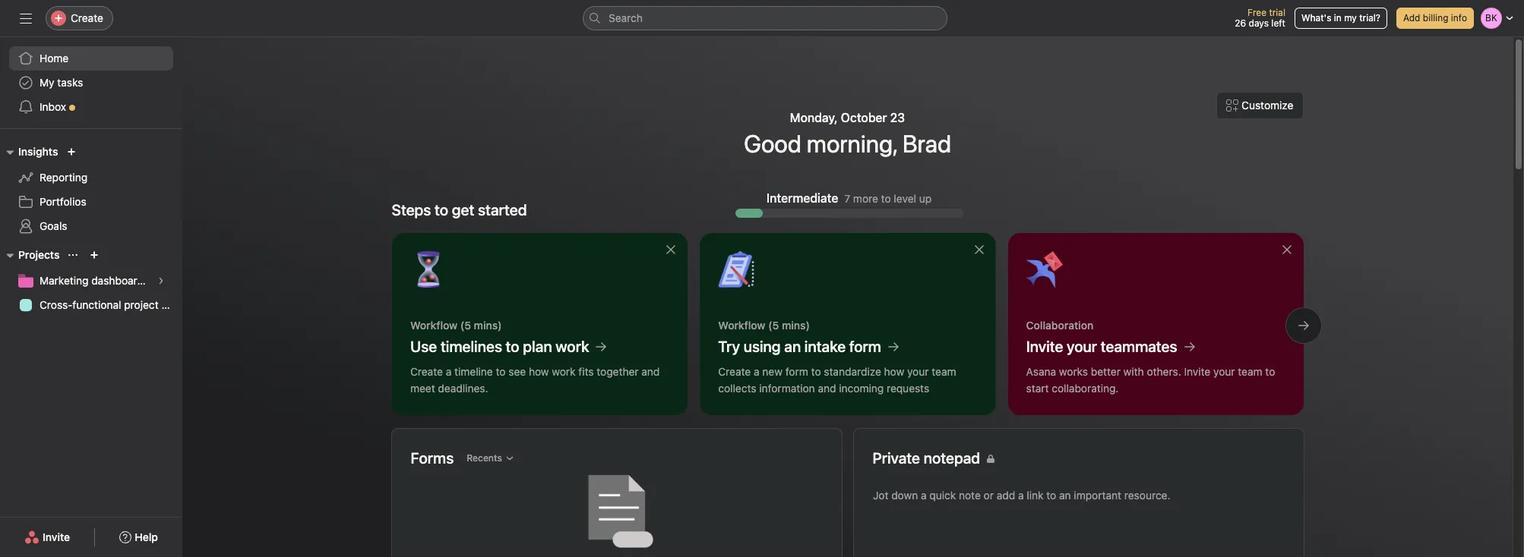 Task type: locate. For each thing, give the bounding box(es) containing it.
and right the 'together'
[[641, 366, 660, 379]]

reporting
[[40, 171, 88, 184]]

how up requests
[[884, 366, 904, 379]]

2 dismiss image from the left
[[973, 244, 985, 256]]

1 a from the left
[[446, 366, 451, 379]]

an
[[784, 338, 801, 356]]

workflow up try
[[718, 319, 765, 332]]

timelines
[[440, 338, 502, 356]]

search
[[609, 11, 643, 24]]

info
[[1452, 12, 1468, 24]]

try
[[718, 338, 740, 356]]

what's
[[1302, 12, 1332, 24]]

1 horizontal spatial dismiss image
[[973, 244, 985, 256]]

0 horizontal spatial team
[[932, 366, 956, 379]]

1 horizontal spatial form
[[849, 338, 881, 356]]

monday, october 23 good morning, brad
[[744, 111, 952, 158]]

good
[[744, 129, 802, 158]]

workflow (5 mins) up 'using'
[[718, 319, 810, 332]]

and inside create a timeline to see how work fits together and meet deadlines.
[[641, 366, 660, 379]]

plan
[[161, 299, 182, 312], [523, 338, 552, 356]]

standardize
[[824, 366, 881, 379]]

0 vertical spatial plan
[[161, 299, 182, 312]]

invite button
[[14, 524, 80, 552]]

0 horizontal spatial plan
[[161, 299, 182, 312]]

workflow up the use
[[410, 319, 457, 332]]

my tasks
[[40, 76, 83, 89]]

dismiss image for form
[[973, 244, 985, 256]]

create up meet
[[410, 366, 443, 379]]

and
[[641, 366, 660, 379], [818, 382, 836, 395]]

3 dismiss image from the left
[[1281, 244, 1293, 256]]

workflow for use
[[410, 319, 457, 332]]

1 vertical spatial work
[[552, 366, 575, 379]]

form up the standardize
[[849, 338, 881, 356]]

create button
[[46, 6, 113, 30]]

insights button
[[0, 143, 58, 161]]

steps to get started
[[392, 201, 527, 219]]

dashboards
[[91, 274, 149, 287]]

1 workflow (5 mins) from the left
[[410, 319, 502, 332]]

projects button
[[0, 246, 60, 265]]

create
[[71, 11, 103, 24], [410, 366, 443, 379], [718, 366, 751, 379]]

(5 mins) up the an
[[768, 319, 810, 332]]

2 horizontal spatial create
[[718, 366, 751, 379]]

workflow (5 mins) for using
[[718, 319, 810, 332]]

functional
[[72, 299, 121, 312]]

to inside 'intermediate 7 more to level up'
[[881, 192, 891, 205]]

a left new
[[754, 366, 759, 379]]

0 horizontal spatial and
[[641, 366, 660, 379]]

2 horizontal spatial invite
[[1184, 366, 1211, 379]]

billing
[[1424, 12, 1449, 24]]

my
[[40, 76, 54, 89]]

inbox link
[[9, 95, 173, 119]]

a up deadlines.
[[446, 366, 451, 379]]

work inside create a timeline to see how work fits together and meet deadlines.
[[552, 366, 575, 379]]

create up collects
[[718, 366, 751, 379]]

dismiss image
[[665, 244, 677, 256], [973, 244, 985, 256], [1281, 244, 1293, 256]]

your inside create a new form to standardize how your team collects information and incoming requests
[[907, 366, 929, 379]]

asana
[[1026, 366, 1056, 379]]

free
[[1248, 7, 1267, 18]]

private notepad
[[873, 450, 981, 467]]

1 horizontal spatial and
[[818, 382, 836, 395]]

invite inside asana works better with others. invite your team to start collaborating.
[[1184, 366, 1211, 379]]

new
[[762, 366, 783, 379]]

how right the see
[[529, 366, 549, 379]]

1 horizontal spatial invite
[[1026, 338, 1063, 356]]

1 horizontal spatial how
[[884, 366, 904, 379]]

goals
[[40, 220, 67, 233]]

left
[[1272, 17, 1286, 29]]

0 horizontal spatial workflow
[[410, 319, 457, 332]]

create inside create a timeline to see how work fits together and meet deadlines.
[[410, 366, 443, 379]]

0 horizontal spatial your
[[907, 366, 929, 379]]

work up fits
[[556, 338, 589, 356]]

0 horizontal spatial a
[[446, 366, 451, 379]]

steps
[[392, 201, 431, 219]]

1 horizontal spatial a
[[754, 366, 759, 379]]

show options, current sort, top image
[[69, 251, 78, 260]]

recents button
[[460, 448, 521, 470]]

a for timelines
[[446, 366, 451, 379]]

cross-functional project plan
[[40, 299, 182, 312]]

portfolios link
[[9, 190, 173, 214]]

2 a from the left
[[754, 366, 759, 379]]

0 horizontal spatial (5 mins)
[[460, 319, 502, 332]]

0 horizontal spatial form
[[785, 366, 808, 379]]

create a new form to standardize how your team collects information and incoming requests
[[718, 366, 956, 395]]

(5 mins) up timelines
[[460, 319, 502, 332]]

plan for project
[[161, 299, 182, 312]]

invite for invite
[[43, 531, 70, 544]]

form
[[849, 338, 881, 356], [785, 366, 808, 379]]

0 horizontal spatial invite
[[43, 531, 70, 544]]

0 vertical spatial and
[[641, 366, 660, 379]]

1 vertical spatial form
[[785, 366, 808, 379]]

1 horizontal spatial workflow
[[718, 319, 765, 332]]

collaborating.
[[1052, 382, 1119, 395]]

my
[[1345, 12, 1357, 24]]

1 how from the left
[[529, 366, 549, 379]]

your up requests
[[907, 366, 929, 379]]

your up works
[[1067, 338, 1097, 356]]

workflow (5 mins)
[[410, 319, 502, 332], [718, 319, 810, 332]]

your right the others.
[[1214, 366, 1235, 379]]

workflow (5 mins) for timelines
[[410, 319, 502, 332]]

teammates
[[1101, 338, 1177, 356]]

projects element
[[0, 242, 182, 321]]

to inside create a timeline to see how work fits together and meet deadlines.
[[496, 366, 505, 379]]

plan down see details, marketing dashboards icon at the left of the page
[[161, 299, 182, 312]]

1 horizontal spatial create
[[410, 366, 443, 379]]

2 horizontal spatial your
[[1214, 366, 1235, 379]]

0 horizontal spatial how
[[529, 366, 549, 379]]

plan inside projects element
[[161, 299, 182, 312]]

how
[[529, 366, 549, 379], [884, 366, 904, 379]]

1 dismiss image from the left
[[665, 244, 677, 256]]

0 horizontal spatial workflow (5 mins)
[[410, 319, 502, 332]]

1 vertical spatial and
[[818, 382, 836, 395]]

a inside create a timeline to see how work fits together and meet deadlines.
[[446, 366, 451, 379]]

2 (5 mins) from the left
[[768, 319, 810, 332]]

get started
[[452, 201, 527, 219]]

2 horizontal spatial dismiss image
[[1281, 244, 1293, 256]]

create inside popup button
[[71, 11, 103, 24]]

2 vertical spatial invite
[[43, 531, 70, 544]]

a inside create a new form to standardize how your team collects information and incoming requests
[[754, 366, 759, 379]]

1 (5 mins) from the left
[[460, 319, 502, 332]]

see details, marketing dashboards image
[[157, 277, 166, 286]]

brad
[[903, 129, 952, 158]]

what's in my trial? button
[[1295, 8, 1388, 29]]

to inside asana works better with others. invite your team to start collaborating.
[[1266, 366, 1275, 379]]

2 team from the left
[[1238, 366, 1263, 379]]

workflow (5 mins) up timelines
[[410, 319, 502, 332]]

how inside create a new form to standardize how your team collects information and incoming requests
[[884, 366, 904, 379]]

1 horizontal spatial team
[[1238, 366, 1263, 379]]

work left fits
[[552, 366, 575, 379]]

2 workflow (5 mins) from the left
[[718, 319, 810, 332]]

reporting link
[[9, 166, 173, 190]]

1 team from the left
[[932, 366, 956, 379]]

form up 'information'
[[785, 366, 808, 379]]

2 how from the left
[[884, 366, 904, 379]]

workflow
[[410, 319, 457, 332], [718, 319, 765, 332]]

0 vertical spatial invite
[[1026, 338, 1063, 356]]

1 horizontal spatial plan
[[523, 338, 552, 356]]

invite inside invite button
[[43, 531, 70, 544]]

better
[[1091, 366, 1121, 379]]

invite your teammates
[[1026, 338, 1177, 356]]

and down the standardize
[[818, 382, 836, 395]]

create up home link
[[71, 11, 103, 24]]

new project or portfolio image
[[90, 251, 99, 260]]

marketing dashboards link
[[9, 269, 173, 293]]

a for using
[[754, 366, 759, 379]]

intake
[[804, 338, 846, 356]]

1 vertical spatial plan
[[523, 338, 552, 356]]

1 horizontal spatial workflow (5 mins)
[[718, 319, 810, 332]]

0 horizontal spatial dismiss image
[[665, 244, 677, 256]]

plan up the see
[[523, 338, 552, 356]]

create a timeline to see how work fits together and meet deadlines.
[[410, 366, 660, 395]]

to
[[881, 192, 891, 205], [435, 201, 449, 219], [506, 338, 519, 356], [496, 366, 505, 379], [811, 366, 821, 379], [1266, 366, 1275, 379]]

insights element
[[0, 138, 182, 242]]

1 vertical spatial invite
[[1184, 366, 1211, 379]]

requests
[[887, 382, 929, 395]]

1 workflow from the left
[[410, 319, 457, 332]]

invite
[[1026, 338, 1063, 356], [1184, 366, 1211, 379], [43, 531, 70, 544]]

search list box
[[583, 6, 948, 30]]

1 horizontal spatial (5 mins)
[[768, 319, 810, 332]]

0 horizontal spatial create
[[71, 11, 103, 24]]

2 workflow from the left
[[718, 319, 765, 332]]

customize
[[1242, 99, 1294, 112]]

information
[[759, 382, 815, 395]]

create inside create a new form to standardize how your team collects information and incoming requests
[[718, 366, 751, 379]]

work
[[556, 338, 589, 356], [552, 366, 575, 379]]



Task type: vqa. For each thing, say whether or not it's contained in the screenshot.
Portfolios
yes



Task type: describe. For each thing, give the bounding box(es) containing it.
morning,
[[807, 129, 898, 158]]

more
[[854, 192, 879, 205]]

notepad
[[924, 450, 981, 467]]

portfolios
[[40, 195, 86, 208]]

scroll card carousel right image
[[1298, 320, 1310, 332]]

add
[[1404, 12, 1421, 24]]

help
[[135, 531, 158, 544]]

collects
[[718, 382, 756, 395]]

start
[[1026, 382, 1049, 395]]

your inside asana works better with others. invite your team to start collaborating.
[[1214, 366, 1235, 379]]

workflow for try
[[718, 319, 765, 332]]

team inside asana works better with others. invite your team to start collaborating.
[[1238, 366, 1263, 379]]

tasks
[[57, 76, 83, 89]]

collaboration
[[1026, 319, 1094, 332]]

try using an intake form
[[718, 338, 881, 356]]

invite for invite your teammates
[[1026, 338, 1063, 356]]

home link
[[9, 46, 173, 71]]

global element
[[0, 37, 182, 128]]

cross-
[[40, 299, 72, 312]]

(5 mins) for using
[[768, 319, 810, 332]]

in
[[1335, 12, 1342, 24]]

works
[[1059, 366, 1088, 379]]

up
[[920, 192, 932, 205]]

see
[[508, 366, 526, 379]]

intermediate
[[767, 192, 839, 205]]

help button
[[110, 524, 168, 552]]

hide sidebar image
[[20, 12, 32, 24]]

1 horizontal spatial your
[[1067, 338, 1097, 356]]

add billing info
[[1404, 12, 1468, 24]]

private
[[873, 450, 920, 467]]

how inside create a timeline to see how work fits together and meet deadlines.
[[529, 366, 549, 379]]

use timelines to plan work
[[410, 338, 589, 356]]

free trial 26 days left
[[1235, 7, 1286, 29]]

with
[[1124, 366, 1144, 379]]

fits
[[578, 366, 594, 379]]

level
[[894, 192, 917, 205]]

goals link
[[9, 214, 173, 239]]

monday,
[[790, 111, 838, 125]]

use
[[410, 338, 437, 356]]

0 vertical spatial work
[[556, 338, 589, 356]]

form inside create a new form to standardize how your team collects information and incoming requests
[[785, 366, 808, 379]]

together
[[597, 366, 639, 379]]

others.
[[1147, 366, 1181, 379]]

october
[[841, 111, 888, 125]]

what's in my trial?
[[1302, 12, 1381, 24]]

0 vertical spatial form
[[849, 338, 881, 356]]

asana works better with others. invite your team to start collaborating.
[[1026, 366, 1275, 395]]

days
[[1249, 17, 1269, 29]]

search button
[[583, 6, 948, 30]]

plan for to
[[523, 338, 552, 356]]

marketing
[[40, 274, 89, 287]]

new image
[[67, 147, 76, 157]]

deadlines.
[[438, 382, 488, 395]]

inbox
[[40, 100, 66, 113]]

trial?
[[1360, 12, 1381, 24]]

7
[[845, 192, 851, 205]]

and inside create a new form to standardize how your team collects information and incoming requests
[[818, 382, 836, 395]]

my tasks link
[[9, 71, 173, 95]]

create for use timelines to plan work
[[410, 366, 443, 379]]

customize button
[[1217, 92, 1304, 119]]

timeline
[[454, 366, 493, 379]]

forms
[[411, 450, 454, 467]]

to inside create a new form to standardize how your team collects information and incoming requests
[[811, 366, 821, 379]]

cross-functional project plan link
[[9, 293, 182, 318]]

(5 mins) for timelines
[[460, 319, 502, 332]]

dismiss image for work
[[665, 244, 677, 256]]

trial
[[1270, 7, 1286, 18]]

add billing info button
[[1397, 8, 1475, 29]]

team inside create a new form to standardize how your team collects information and incoming requests
[[932, 366, 956, 379]]

23
[[891, 111, 905, 125]]

meet
[[410, 382, 435, 395]]

recents
[[467, 453, 502, 464]]

marketing dashboards
[[40, 274, 149, 287]]

create for try using an intake form
[[718, 366, 751, 379]]

incoming
[[839, 382, 884, 395]]

26
[[1235, 17, 1247, 29]]

projects
[[18, 249, 60, 261]]

project
[[124, 299, 159, 312]]

using
[[743, 338, 781, 356]]

insights
[[18, 145, 58, 158]]



